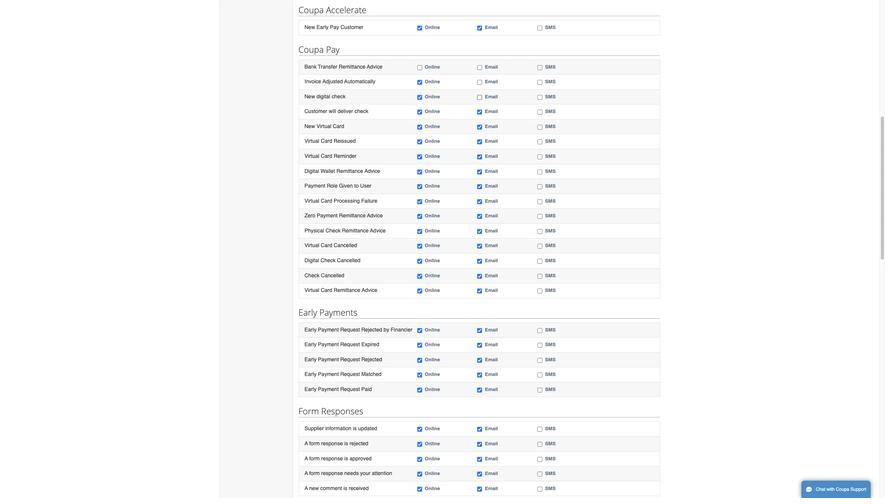 Task type: vqa. For each thing, say whether or not it's contained in the screenshot.
7th Online from the bottom
yes



Task type: locate. For each thing, give the bounding box(es) containing it.
rejected for early payment request rejected by financier
[[362, 327, 383, 333]]

online for virtual card reminder
[[425, 153, 440, 159]]

sms for customer will deliver check
[[546, 109, 556, 114]]

cancelled
[[334, 243, 357, 249], [337, 257, 361, 263], [321, 272, 345, 278]]

21 sms from the top
[[546, 372, 556, 377]]

a for a form response is rejected
[[305, 441, 308, 447]]

19 sms from the top
[[546, 342, 556, 348]]

22 online from the top
[[425, 387, 440, 392]]

card down new virtual card in the top left of the page
[[321, 138, 333, 144]]

reminder
[[334, 153, 357, 159]]

virtual for virtual card processing failure
[[305, 198, 320, 204]]

response
[[322, 441, 343, 447], [322, 456, 343, 462], [322, 471, 343, 477]]

0 vertical spatial new
[[305, 24, 315, 30]]

pay down coupa accelerate on the left of page
[[330, 24, 339, 30]]

early up form at the left bottom of the page
[[305, 386, 317, 392]]

9 sms from the top
[[546, 168, 556, 174]]

customer left will
[[305, 108, 328, 114]]

card down the check cancelled
[[321, 287, 333, 293]]

check
[[332, 93, 346, 99], [355, 108, 369, 114]]

check down virtual card cancelled
[[321, 257, 336, 263]]

8 email from the top
[[485, 153, 498, 159]]

19 online from the top
[[425, 342, 440, 348]]

1 horizontal spatial check
[[355, 108, 369, 114]]

11 sms from the top
[[546, 198, 556, 204]]

0 vertical spatial rejected
[[362, 327, 383, 333]]

23 sms from the top
[[546, 426, 556, 432]]

customer will deliver check
[[305, 108, 369, 114]]

request down early payment request matched
[[341, 386, 360, 392]]

25 online from the top
[[425, 456, 440, 462]]

online for early payment request expired
[[425, 342, 440, 348]]

payment up early payment request paid
[[318, 371, 339, 377]]

new up the "coupa pay"
[[305, 24, 315, 30]]

pay up transfer
[[326, 43, 340, 55]]

16 email from the top
[[485, 273, 498, 278]]

18 email from the top
[[485, 327, 498, 333]]

new for new digital check
[[305, 93, 315, 99]]

digital left wallet
[[305, 168, 319, 174]]

is left received
[[344, 485, 348, 491]]

early down early payments
[[305, 327, 317, 333]]

18 sms from the top
[[546, 327, 556, 333]]

22 sms from the top
[[546, 387, 556, 392]]

invoice adjusted automatically
[[305, 78, 376, 85]]

sms for check cancelled
[[546, 273, 556, 278]]

9 online from the top
[[425, 168, 440, 174]]

coupa up the bank
[[299, 43, 324, 55]]

18 online from the top
[[425, 327, 440, 333]]

2 response from the top
[[322, 456, 343, 462]]

sms for new digital check
[[546, 94, 556, 99]]

27 email from the top
[[485, 486, 498, 491]]

0 horizontal spatial check
[[332, 93, 346, 99]]

25 email from the top
[[485, 456, 498, 462]]

payment left role
[[305, 183, 326, 189]]

1 rejected from the top
[[362, 327, 383, 333]]

5 sms from the top
[[546, 109, 556, 114]]

23 online from the top
[[425, 426, 440, 432]]

response for your
[[322, 471, 343, 477]]

20 sms from the top
[[546, 357, 556, 363]]

payment right zero
[[317, 213, 338, 219]]

email for supplier information is updated
[[485, 426, 498, 432]]

coupa for coupa accelerate
[[299, 4, 324, 16]]

1 a from the top
[[305, 441, 308, 447]]

1 new from the top
[[305, 24, 315, 30]]

email for virtual card reissued
[[485, 139, 498, 144]]

0 vertical spatial digital
[[305, 168, 319, 174]]

10 email from the top
[[485, 183, 498, 189]]

coupa up new early pay customer on the top left of the page
[[299, 4, 324, 16]]

1 form from the top
[[309, 441, 320, 447]]

0 vertical spatial check
[[326, 228, 341, 234]]

3 online from the top
[[425, 79, 440, 85]]

16 sms from the top
[[546, 273, 556, 278]]

online for a form response needs your attention
[[425, 471, 440, 477]]

information
[[326, 426, 352, 432]]

sms for bank transfer remittance advice
[[546, 64, 556, 70]]

payment
[[305, 183, 326, 189], [317, 213, 338, 219], [318, 327, 339, 333], [318, 342, 339, 348], [318, 357, 339, 363], [318, 371, 339, 377], [318, 386, 339, 392]]

2 request from the top
[[341, 342, 360, 348]]

a form response is approved
[[305, 456, 372, 462]]

5 request from the top
[[341, 386, 360, 392]]

form for a form response is approved
[[309, 456, 320, 462]]

is left approved
[[345, 456, 348, 462]]

12 online from the top
[[425, 213, 440, 219]]

response for approved
[[322, 456, 343, 462]]

20 email from the top
[[485, 357, 498, 363]]

customer
[[341, 24, 364, 30], [305, 108, 328, 114]]

new up virtual card reissued
[[305, 123, 315, 129]]

rejected left 'by'
[[362, 327, 383, 333]]

26 sms from the top
[[546, 471, 556, 477]]

request for early payment request rejected
[[341, 357, 360, 363]]

5 email from the top
[[485, 109, 498, 114]]

coupa right with
[[837, 487, 850, 492]]

25 sms from the top
[[546, 456, 556, 462]]

1 vertical spatial customer
[[305, 108, 328, 114]]

1 vertical spatial check
[[321, 257, 336, 263]]

rejected
[[350, 441, 369, 447]]

online for a form response is approved
[[425, 456, 440, 462]]

1 vertical spatial pay
[[326, 43, 340, 55]]

7 email from the top
[[485, 139, 498, 144]]

26 online from the top
[[425, 471, 440, 477]]

payment for early payment request expired
[[318, 342, 339, 348]]

new left the digital
[[305, 93, 315, 99]]

2 form from the top
[[309, 456, 320, 462]]

sms for digital wallet remittance advice
[[546, 168, 556, 174]]

early for early payment request paid
[[305, 386, 317, 392]]

10 online from the top
[[425, 183, 440, 189]]

coupa for coupa pay
[[299, 43, 324, 55]]

1 vertical spatial new
[[305, 93, 315, 99]]

digital up the check cancelled
[[305, 257, 319, 263]]

check cancelled
[[305, 272, 345, 278]]

cancelled for virtual card cancelled
[[334, 243, 357, 249]]

11 email from the top
[[485, 198, 498, 204]]

virtual
[[317, 123, 332, 129], [305, 138, 320, 144], [305, 153, 320, 159], [305, 198, 320, 204], [305, 243, 320, 249], [305, 287, 320, 293]]

sms for a form response is approved
[[546, 456, 556, 462]]

new
[[305, 24, 315, 30], [305, 93, 315, 99], [305, 123, 315, 129]]

8 online from the top
[[425, 153, 440, 159]]

email for early payment request expired
[[485, 342, 498, 348]]

None checkbox
[[418, 26, 423, 31], [478, 26, 483, 31], [418, 65, 423, 70], [478, 65, 483, 70], [538, 65, 543, 70], [418, 80, 423, 85], [538, 80, 543, 85], [538, 95, 543, 100], [478, 125, 483, 130], [538, 125, 543, 130], [538, 140, 543, 145], [478, 155, 483, 159], [538, 155, 543, 159], [538, 169, 543, 174], [418, 184, 423, 189], [478, 199, 483, 204], [538, 214, 543, 219], [418, 229, 423, 234], [478, 244, 483, 249], [538, 244, 543, 249], [418, 259, 423, 264], [418, 274, 423, 279], [478, 274, 483, 279], [538, 274, 543, 279], [418, 289, 423, 294], [538, 289, 543, 294], [418, 343, 423, 348], [478, 358, 483, 363], [418, 373, 423, 378], [478, 373, 483, 378], [538, 373, 543, 378], [478, 388, 483, 393], [538, 388, 543, 393], [418, 427, 423, 432], [538, 427, 543, 432], [418, 457, 423, 462], [478, 457, 483, 462], [538, 457, 543, 462], [418, 472, 423, 477], [478, 472, 483, 477], [538, 472, 543, 477], [478, 487, 483, 492], [418, 26, 423, 31], [478, 26, 483, 31], [418, 65, 423, 70], [478, 65, 483, 70], [538, 65, 543, 70], [418, 80, 423, 85], [538, 80, 543, 85], [538, 95, 543, 100], [478, 125, 483, 130], [538, 125, 543, 130], [538, 140, 543, 145], [478, 155, 483, 159], [538, 155, 543, 159], [538, 169, 543, 174], [418, 184, 423, 189], [478, 199, 483, 204], [538, 214, 543, 219], [418, 229, 423, 234], [478, 244, 483, 249], [538, 244, 543, 249], [418, 259, 423, 264], [418, 274, 423, 279], [478, 274, 483, 279], [538, 274, 543, 279], [418, 289, 423, 294], [538, 289, 543, 294], [418, 343, 423, 348], [478, 358, 483, 363], [418, 373, 423, 378], [478, 373, 483, 378], [538, 373, 543, 378], [478, 388, 483, 393], [538, 388, 543, 393], [418, 427, 423, 432], [538, 427, 543, 432], [418, 457, 423, 462], [478, 457, 483, 462], [538, 457, 543, 462], [418, 472, 423, 477], [478, 472, 483, 477], [538, 472, 543, 477], [478, 487, 483, 492]]

is
[[353, 426, 357, 432], [345, 441, 348, 447], [345, 456, 348, 462], [344, 485, 348, 491]]

a form response needs your attention
[[305, 471, 393, 477]]

24 online from the top
[[425, 441, 440, 447]]

1 vertical spatial cancelled
[[337, 257, 361, 263]]

early
[[317, 24, 329, 30], [299, 306, 317, 318], [305, 327, 317, 333], [305, 342, 317, 348], [305, 357, 317, 363], [305, 371, 317, 377], [305, 386, 317, 392]]

response up a form response is approved
[[322, 441, 343, 447]]

2 sms from the top
[[546, 64, 556, 70]]

email for bank transfer remittance advice
[[485, 64, 498, 70]]

0 vertical spatial cancelled
[[334, 243, 357, 249]]

updated
[[358, 426, 378, 432]]

response for rejected
[[322, 441, 343, 447]]

request up early payment request rejected
[[341, 342, 360, 348]]

cancelled down physical check remittance advice
[[334, 243, 357, 249]]

sms for zero payment remittance advice
[[546, 213, 556, 219]]

comment
[[321, 485, 342, 491]]

pay
[[330, 24, 339, 30], [326, 43, 340, 55]]

20 online from the top
[[425, 357, 440, 363]]

is for approved
[[345, 456, 348, 462]]

rejected
[[362, 327, 383, 333], [362, 357, 383, 363]]

virtual down physical
[[305, 243, 320, 249]]

15 sms from the top
[[546, 258, 556, 263]]

check
[[326, 228, 341, 234], [321, 257, 336, 263], [305, 272, 320, 278]]

a for a form response is approved
[[305, 456, 308, 462]]

27 online from the top
[[425, 486, 440, 491]]

virtual up virtual card reissued
[[317, 123, 332, 129]]

sms for early payment request rejected by financier
[[546, 327, 556, 333]]

2 vertical spatial new
[[305, 123, 315, 129]]

1 vertical spatial coupa
[[299, 43, 324, 55]]

13 online from the top
[[425, 228, 440, 234]]

sms for a form response needs your attention
[[546, 471, 556, 477]]

14 sms from the top
[[546, 243, 556, 249]]

with
[[827, 487, 835, 492]]

form
[[309, 441, 320, 447], [309, 456, 320, 462], [309, 471, 320, 477]]

0 vertical spatial response
[[322, 441, 343, 447]]

6 online from the top
[[425, 124, 440, 129]]

is left the rejected
[[345, 441, 348, 447]]

digital
[[305, 168, 319, 174], [305, 257, 319, 263]]

early left the payments
[[299, 306, 317, 318]]

email
[[485, 25, 498, 30], [485, 64, 498, 70], [485, 79, 498, 85], [485, 94, 498, 99], [485, 109, 498, 114], [485, 124, 498, 129], [485, 139, 498, 144], [485, 153, 498, 159], [485, 168, 498, 174], [485, 183, 498, 189], [485, 198, 498, 204], [485, 213, 498, 219], [485, 228, 498, 234], [485, 243, 498, 249], [485, 258, 498, 263], [485, 273, 498, 278], [485, 288, 498, 293], [485, 327, 498, 333], [485, 342, 498, 348], [485, 357, 498, 363], [485, 372, 498, 377], [485, 387, 498, 392], [485, 426, 498, 432], [485, 441, 498, 447], [485, 456, 498, 462], [485, 471, 498, 477], [485, 486, 498, 491]]

2 rejected from the top
[[362, 357, 383, 363]]

17 sms from the top
[[546, 288, 556, 293]]

online for customer will deliver check
[[425, 109, 440, 114]]

rejected for early payment request rejected
[[362, 357, 383, 363]]

early for early payment request expired
[[305, 342, 317, 348]]

online
[[425, 25, 440, 30], [425, 64, 440, 70], [425, 79, 440, 85], [425, 94, 440, 99], [425, 109, 440, 114], [425, 124, 440, 129], [425, 139, 440, 144], [425, 153, 440, 159], [425, 168, 440, 174], [425, 183, 440, 189], [425, 198, 440, 204], [425, 213, 440, 219], [425, 228, 440, 234], [425, 243, 440, 249], [425, 258, 440, 263], [425, 273, 440, 278], [425, 288, 440, 293], [425, 327, 440, 333], [425, 342, 440, 348], [425, 357, 440, 363], [425, 372, 440, 377], [425, 387, 440, 392], [425, 426, 440, 432], [425, 441, 440, 447], [425, 456, 440, 462], [425, 471, 440, 477], [425, 486, 440, 491]]

payments
[[320, 306, 358, 318]]

email for check cancelled
[[485, 273, 498, 278]]

sms
[[546, 25, 556, 30], [546, 64, 556, 70], [546, 79, 556, 85], [546, 94, 556, 99], [546, 109, 556, 114], [546, 124, 556, 129], [546, 139, 556, 144], [546, 153, 556, 159], [546, 168, 556, 174], [546, 183, 556, 189], [546, 198, 556, 204], [546, 213, 556, 219], [546, 228, 556, 234], [546, 243, 556, 249], [546, 258, 556, 263], [546, 273, 556, 278], [546, 288, 556, 293], [546, 327, 556, 333], [546, 342, 556, 348], [546, 357, 556, 363], [546, 372, 556, 377], [546, 387, 556, 392], [546, 426, 556, 432], [546, 441, 556, 447], [546, 456, 556, 462], [546, 471, 556, 477], [546, 486, 556, 491]]

advice
[[367, 64, 383, 70], [365, 168, 381, 174], [367, 213, 383, 219], [370, 228, 386, 234], [362, 287, 378, 293]]

card
[[333, 123, 345, 129], [321, 138, 333, 144], [321, 153, 333, 159], [321, 198, 333, 204], [321, 243, 333, 249], [321, 287, 333, 293]]

6 email from the top
[[485, 124, 498, 129]]

email for early payment request rejected
[[485, 357, 498, 363]]

accelerate
[[326, 4, 367, 16]]

early for early payments
[[299, 306, 317, 318]]

2 vertical spatial response
[[322, 471, 343, 477]]

3 new from the top
[[305, 123, 315, 129]]

a form response is rejected
[[305, 441, 369, 447]]

0 horizontal spatial customer
[[305, 108, 328, 114]]

rejected up matched
[[362, 357, 383, 363]]

5 online from the top
[[425, 109, 440, 114]]

15 email from the top
[[485, 258, 498, 263]]

1 digital from the top
[[305, 168, 319, 174]]

online for early payment request paid
[[425, 387, 440, 392]]

failure
[[362, 198, 378, 204]]

payment up early payment request rejected
[[318, 342, 339, 348]]

early for early payment request rejected by financier
[[305, 327, 317, 333]]

13 sms from the top
[[546, 228, 556, 234]]

check up virtual card cancelled
[[326, 228, 341, 234]]

22 email from the top
[[485, 387, 498, 392]]

14 online from the top
[[425, 243, 440, 249]]

6 sms from the top
[[546, 124, 556, 129]]

19 email from the top
[[485, 342, 498, 348]]

remittance
[[339, 64, 366, 70], [337, 168, 364, 174], [339, 213, 366, 219], [342, 228, 369, 234], [334, 287, 361, 293]]

payment for early payment request rejected
[[318, 357, 339, 363]]

None checkbox
[[538, 26, 543, 31], [478, 80, 483, 85], [418, 95, 423, 100], [478, 95, 483, 100], [418, 110, 423, 115], [478, 110, 483, 115], [538, 110, 543, 115], [418, 125, 423, 130], [418, 140, 423, 145], [478, 140, 483, 145], [418, 155, 423, 159], [418, 169, 423, 174], [478, 169, 483, 174], [478, 184, 483, 189], [538, 184, 543, 189], [418, 199, 423, 204], [538, 199, 543, 204], [418, 214, 423, 219], [478, 214, 483, 219], [478, 229, 483, 234], [538, 229, 543, 234], [418, 244, 423, 249], [478, 259, 483, 264], [538, 259, 543, 264], [478, 289, 483, 294], [418, 328, 423, 333], [478, 328, 483, 333], [538, 328, 543, 333], [478, 343, 483, 348], [538, 343, 543, 348], [418, 358, 423, 363], [538, 358, 543, 363], [418, 388, 423, 393], [478, 427, 483, 432], [418, 442, 423, 447], [478, 442, 483, 447], [538, 442, 543, 447], [418, 487, 423, 492], [538, 487, 543, 492], [538, 26, 543, 31], [478, 80, 483, 85], [418, 95, 423, 100], [478, 95, 483, 100], [418, 110, 423, 115], [478, 110, 483, 115], [538, 110, 543, 115], [418, 125, 423, 130], [418, 140, 423, 145], [478, 140, 483, 145], [418, 155, 423, 159], [418, 169, 423, 174], [478, 169, 483, 174], [478, 184, 483, 189], [538, 184, 543, 189], [418, 199, 423, 204], [538, 199, 543, 204], [418, 214, 423, 219], [478, 214, 483, 219], [478, 229, 483, 234], [538, 229, 543, 234], [418, 244, 423, 249], [478, 259, 483, 264], [538, 259, 543, 264], [478, 289, 483, 294], [418, 328, 423, 333], [478, 328, 483, 333], [538, 328, 543, 333], [478, 343, 483, 348], [538, 343, 543, 348], [418, 358, 423, 363], [538, 358, 543, 363], [418, 388, 423, 393], [478, 427, 483, 432], [418, 442, 423, 447], [478, 442, 483, 447], [538, 442, 543, 447], [418, 487, 423, 492], [538, 487, 543, 492]]

online for digital check cancelled
[[425, 258, 440, 263]]

17 email from the top
[[485, 288, 498, 293]]

sms for early payment request paid
[[546, 387, 556, 392]]

will
[[329, 108, 336, 114]]

cancelled down virtual card cancelled
[[337, 257, 361, 263]]

12 email from the top
[[485, 213, 498, 219]]

7 sms from the top
[[546, 139, 556, 144]]

3 request from the top
[[341, 357, 360, 363]]

1 vertical spatial rejected
[[362, 357, 383, 363]]

virtual for virtual card reminder
[[305, 153, 320, 159]]

15 online from the top
[[425, 258, 440, 263]]

by
[[384, 327, 390, 333]]

email for a form response is rejected
[[485, 441, 498, 447]]

early up early payment request rejected
[[305, 342, 317, 348]]

remittance down zero payment remittance advice
[[342, 228, 369, 234]]

virtual for virtual card reissued
[[305, 138, 320, 144]]

cancelled down 'digital check cancelled'
[[321, 272, 345, 278]]

24 email from the top
[[485, 441, 498, 447]]

3 email from the top
[[485, 79, 498, 85]]

remittance up the payments
[[334, 287, 361, 293]]

response down a form response is rejected
[[322, 456, 343, 462]]

2 online from the top
[[425, 64, 440, 70]]

14 email from the top
[[485, 243, 498, 249]]

check right deliver
[[355, 108, 369, 114]]

email for customer will deliver check
[[485, 109, 498, 114]]

8 sms from the top
[[546, 153, 556, 159]]

request for early payment request paid
[[341, 386, 360, 392]]

17 online from the top
[[425, 288, 440, 293]]

13 email from the top
[[485, 228, 498, 234]]

remittance for wallet
[[337, 168, 364, 174]]

remittance up automatically
[[339, 64, 366, 70]]

3 sms from the top
[[546, 79, 556, 85]]

request down early payment request rejected
[[341, 371, 360, 377]]

2 new from the top
[[305, 93, 315, 99]]

response up comment
[[322, 471, 343, 477]]

remittance down processing on the top left of the page
[[339, 213, 366, 219]]

payment for zero payment remittance advice
[[317, 213, 338, 219]]

online for supplier information is updated
[[425, 426, 440, 432]]

chat
[[817, 487, 826, 492]]

2 vertical spatial coupa
[[837, 487, 850, 492]]

sms for physical check remittance advice
[[546, 228, 556, 234]]

2 email from the top
[[485, 64, 498, 70]]

27 sms from the top
[[546, 486, 556, 491]]

7 online from the top
[[425, 139, 440, 144]]

new for new virtual card
[[305, 123, 315, 129]]

early up early payment request paid
[[305, 371, 317, 377]]

physical
[[305, 228, 324, 234]]

card down 'customer will deliver check'
[[333, 123, 345, 129]]

payment down early payments
[[318, 327, 339, 333]]

virtual down virtual card reissued
[[305, 153, 320, 159]]

sms for new early pay customer
[[546, 25, 556, 30]]

1 response from the top
[[322, 441, 343, 447]]

1 vertical spatial digital
[[305, 257, 319, 263]]

2 digital from the top
[[305, 257, 319, 263]]

4 a from the top
[[305, 485, 308, 491]]

email for virtual card reminder
[[485, 153, 498, 159]]

4 online from the top
[[425, 94, 440, 99]]

request
[[341, 327, 360, 333], [341, 342, 360, 348], [341, 357, 360, 363], [341, 371, 360, 377], [341, 386, 360, 392]]

approved
[[350, 456, 372, 462]]

virtual up zero
[[305, 198, 320, 204]]

request up "early payment request expired"
[[341, 327, 360, 333]]

check down 'digital check cancelled'
[[305, 272, 320, 278]]

4 request from the top
[[341, 371, 360, 377]]

bank
[[305, 64, 317, 70]]

coupa
[[299, 4, 324, 16], [299, 43, 324, 55], [837, 487, 850, 492]]

card down role
[[321, 198, 333, 204]]

21 online from the top
[[425, 372, 440, 377]]

0 vertical spatial coupa
[[299, 4, 324, 16]]

form up new
[[309, 471, 320, 477]]

customer down accelerate
[[341, 24, 364, 30]]

form down a form response is rejected
[[309, 456, 320, 462]]

attention
[[372, 471, 393, 477]]

16 online from the top
[[425, 273, 440, 278]]

0 vertical spatial customer
[[341, 24, 364, 30]]

email for digital wallet remittance advice
[[485, 168, 498, 174]]

financier
[[391, 327, 413, 333]]

card up 'digital check cancelled'
[[321, 243, 333, 249]]

9 email from the top
[[485, 168, 498, 174]]

26 email from the top
[[485, 471, 498, 477]]

11 online from the top
[[425, 198, 440, 204]]

coupa pay
[[299, 43, 340, 55]]

deliver
[[338, 108, 353, 114]]

24 sms from the top
[[546, 441, 556, 447]]

early payment request expired
[[305, 342, 380, 348]]

online for new virtual card
[[425, 124, 440, 129]]

1 vertical spatial form
[[309, 456, 320, 462]]

digital for digital check cancelled
[[305, 257, 319, 263]]

payment for early payment request matched
[[318, 371, 339, 377]]

card up wallet
[[321, 153, 333, 159]]

virtual down the check cancelled
[[305, 287, 320, 293]]

remittance up given
[[337, 168, 364, 174]]

responses
[[321, 405, 364, 417]]

10 sms from the top
[[546, 183, 556, 189]]

sms for virtual card processing failure
[[546, 198, 556, 204]]

0 vertical spatial form
[[309, 441, 320, 447]]

23 email from the top
[[485, 426, 498, 432]]

early for early payment request rejected
[[305, 357, 317, 363]]

email for virtual card cancelled
[[485, 243, 498, 249]]

4 sms from the top
[[546, 94, 556, 99]]

1 email from the top
[[485, 25, 498, 30]]

form responses
[[299, 405, 364, 417]]

3 form from the top
[[309, 471, 320, 477]]

12 sms from the top
[[546, 213, 556, 219]]

form down supplier
[[309, 441, 320, 447]]

online for virtual card remittance advice
[[425, 288, 440, 293]]

3 response from the top
[[322, 471, 343, 477]]

advice for physical check remittance advice
[[370, 228, 386, 234]]

1 vertical spatial response
[[322, 456, 343, 462]]

to
[[355, 183, 359, 189]]

3 a from the top
[[305, 471, 308, 477]]

online for check cancelled
[[425, 273, 440, 278]]

email for early payment request matched
[[485, 372, 498, 377]]

1 request from the top
[[341, 327, 360, 333]]

is for received
[[344, 485, 348, 491]]

a
[[305, 441, 308, 447], [305, 456, 308, 462], [305, 471, 308, 477], [305, 485, 308, 491]]

card for reminder
[[321, 153, 333, 159]]

check down invoice adjusted automatically
[[332, 93, 346, 99]]

2 a from the top
[[305, 456, 308, 462]]

virtual down new virtual card in the top left of the page
[[305, 138, 320, 144]]

payment down "early payment request expired"
[[318, 357, 339, 363]]

2 vertical spatial form
[[309, 471, 320, 477]]

2 vertical spatial check
[[305, 272, 320, 278]]

payment down early payment request matched
[[318, 386, 339, 392]]

early down "early payment request expired"
[[305, 357, 317, 363]]

21 email from the top
[[485, 372, 498, 377]]

remittance for payment
[[339, 213, 366, 219]]

request up early payment request matched
[[341, 357, 360, 363]]

email for virtual card remittance advice
[[485, 288, 498, 293]]

new for new early pay customer
[[305, 24, 315, 30]]



Task type: describe. For each thing, give the bounding box(es) containing it.
chat with coupa support button
[[802, 481, 872, 498]]

email for physical check remittance advice
[[485, 228, 498, 234]]

online for early payment request rejected
[[425, 357, 440, 363]]

card for processing
[[321, 198, 333, 204]]

early payment request matched
[[305, 371, 382, 377]]

email for digital check cancelled
[[485, 258, 498, 263]]

early down coupa accelerate on the left of page
[[317, 24, 329, 30]]

sms for early payment request expired
[[546, 342, 556, 348]]

supplier information is updated
[[305, 426, 378, 432]]

email for early payment request rejected by financier
[[485, 327, 498, 333]]

sms for virtual card reissued
[[546, 139, 556, 144]]

form for a form response needs your attention
[[309, 471, 320, 477]]

card for reissued
[[321, 138, 333, 144]]

0 vertical spatial pay
[[330, 24, 339, 30]]

check for digital
[[321, 257, 336, 263]]

sms for payment role given to user
[[546, 183, 556, 189]]

0 vertical spatial check
[[332, 93, 346, 99]]

online for virtual card cancelled
[[425, 243, 440, 249]]

adjusted
[[323, 78, 343, 85]]

transfer
[[318, 64, 338, 70]]

role
[[327, 183, 338, 189]]

digital wallet remittance advice
[[305, 168, 381, 174]]

virtual card reissued
[[305, 138, 356, 144]]

paid
[[362, 386, 372, 392]]

online for a new comment is received
[[425, 486, 440, 491]]

email for a new comment is received
[[485, 486, 498, 491]]

request for early payment request expired
[[341, 342, 360, 348]]

card for cancelled
[[321, 243, 333, 249]]

a new comment is received
[[305, 485, 369, 491]]

virtual card processing failure
[[305, 198, 378, 204]]

virtual for virtual card remittance advice
[[305, 287, 320, 293]]

email for new virtual card
[[485, 124, 498, 129]]

form for a form response is rejected
[[309, 441, 320, 447]]

1 horizontal spatial customer
[[341, 24, 364, 30]]

a for a form response needs your attention
[[305, 471, 308, 477]]

advice for bank transfer remittance advice
[[367, 64, 383, 70]]

wallet
[[321, 168, 335, 174]]

given
[[339, 183, 353, 189]]

virtual card cancelled
[[305, 243, 357, 249]]

user
[[361, 183, 372, 189]]

form
[[299, 405, 319, 417]]

email for zero payment remittance advice
[[485, 213, 498, 219]]

advice for virtual card remittance advice
[[362, 287, 378, 293]]

reissued
[[334, 138, 356, 144]]

card for remittance
[[321, 287, 333, 293]]

online for early payment request matched
[[425, 372, 440, 377]]

coupa accelerate
[[299, 4, 367, 16]]

coupa inside button
[[837, 487, 850, 492]]

sms for invoice adjusted automatically
[[546, 79, 556, 85]]

online for early payment request rejected by financier
[[425, 327, 440, 333]]

email for new digital check
[[485, 94, 498, 99]]

received
[[349, 485, 369, 491]]

2 vertical spatial cancelled
[[321, 272, 345, 278]]

payment for early payment request rejected by financier
[[318, 327, 339, 333]]

zero payment remittance advice
[[305, 213, 383, 219]]

virtual card remittance advice
[[305, 287, 378, 293]]

supplier
[[305, 426, 324, 432]]

is left updated
[[353, 426, 357, 432]]

online for digital wallet remittance advice
[[425, 168, 440, 174]]

online for payment role given to user
[[425, 183, 440, 189]]

digital for digital wallet remittance advice
[[305, 168, 319, 174]]

early for early payment request matched
[[305, 371, 317, 377]]

new virtual card
[[305, 123, 345, 129]]

chat with coupa support
[[817, 487, 867, 492]]

email for a form response is approved
[[485, 456, 498, 462]]

sms for virtual card reminder
[[546, 153, 556, 159]]

payment for early payment request paid
[[318, 386, 339, 392]]

email for virtual card processing failure
[[485, 198, 498, 204]]

processing
[[334, 198, 360, 204]]

a for a new comment is received
[[305, 485, 308, 491]]

needs
[[345, 471, 359, 477]]

early payment request paid
[[305, 386, 372, 392]]

digital
[[317, 93, 331, 99]]

matched
[[362, 371, 382, 377]]

advice for zero payment remittance advice
[[367, 213, 383, 219]]

sms for virtual card cancelled
[[546, 243, 556, 249]]

request for early payment request rejected by financier
[[341, 327, 360, 333]]

sms for virtual card remittance advice
[[546, 288, 556, 293]]

remittance for check
[[342, 228, 369, 234]]

your
[[361, 471, 371, 477]]

email for new early pay customer
[[485, 25, 498, 30]]

online for virtual card processing failure
[[425, 198, 440, 204]]

remittance for card
[[334, 287, 361, 293]]

online for physical check remittance advice
[[425, 228, 440, 234]]

1 vertical spatial check
[[355, 108, 369, 114]]

sms for early payment request matched
[[546, 372, 556, 377]]

remittance for transfer
[[339, 64, 366, 70]]

sms for supplier information is updated
[[546, 426, 556, 432]]

email for early payment request paid
[[485, 387, 498, 392]]

online for new early pay customer
[[425, 25, 440, 30]]

new
[[309, 485, 319, 491]]

new digital check
[[305, 93, 346, 99]]

email for invoice adjusted automatically
[[485, 79, 498, 85]]

invoice
[[305, 78, 322, 85]]

advice for digital wallet remittance advice
[[365, 168, 381, 174]]

virtual card reminder
[[305, 153, 357, 159]]

early payment request rejected by financier
[[305, 327, 413, 333]]

early payment request rejected
[[305, 357, 383, 363]]

new early pay customer
[[305, 24, 364, 30]]

bank transfer remittance advice
[[305, 64, 383, 70]]

is for rejected
[[345, 441, 348, 447]]

early payments
[[299, 306, 358, 318]]

zero
[[305, 213, 316, 219]]

support
[[851, 487, 867, 492]]

online for invoice adjusted automatically
[[425, 79, 440, 85]]

request for early payment request matched
[[341, 371, 360, 377]]

online for new digital check
[[425, 94, 440, 99]]

email for payment role given to user
[[485, 183, 498, 189]]

expired
[[362, 342, 380, 348]]

payment role given to user
[[305, 183, 372, 189]]

digital check cancelled
[[305, 257, 361, 263]]

physical check remittance advice
[[305, 228, 386, 234]]

automatically
[[345, 78, 376, 85]]

online for bank transfer remittance advice
[[425, 64, 440, 70]]



